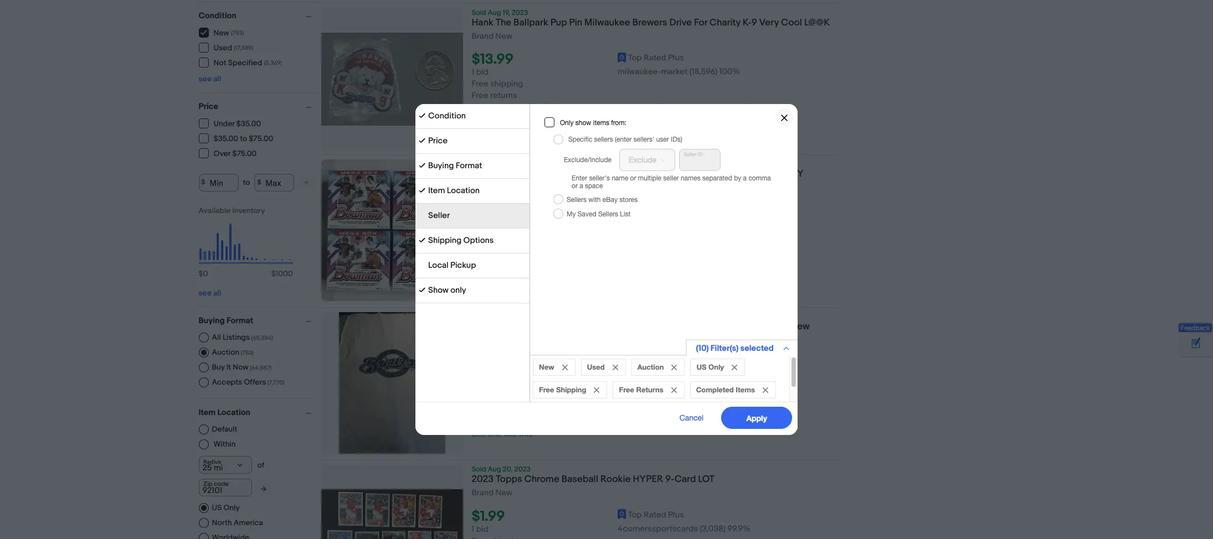 Task type: locate. For each thing, give the bounding box(es) containing it.
buying format button
[[199, 315, 316, 326]]

plus up 4cornerssportscards (3,038) 99.9%
[[668, 510, 684, 520]]

$35.00 up "over $75.00" link
[[214, 134, 238, 143]]

format inside tab
[[456, 161, 482, 171]]

0 vertical spatial item location
[[428, 186, 480, 196]]

market inside "milwaukee-market (18,596) 100% free shipping"
[[661, 382, 688, 393]]

100% inside "milwaukee-market (18,596) 100% free shipping free returns view similar active items sell one like this"
[[719, 67, 740, 77]]

filter applied image for price
[[419, 137, 425, 144]]

1 vertical spatial buying
[[199, 315, 225, 326]]

returns inside free shipping free returns view similar active items sell one like this
[[490, 253, 517, 264]]

sold inside sold  aug 20, 2023 2023 topps chrome baseball rookie hyper 9-card lot brand new
[[472, 466, 486, 474]]

0 vertical spatial market
[[661, 67, 688, 77]]

3 shipping from the top
[[490, 395, 523, 405]]

56"
[[708, 321, 722, 332]]

sell inside free shipping free returns view similar active items sell one like this
[[472, 277, 486, 287]]

boxes
[[734, 168, 760, 179]]

Maximum Value in $ text field
[[254, 174, 294, 191]]

0 vertical spatial price
[[199, 101, 218, 112]]

options
[[463, 235, 494, 246]]

market inside "milwaukee-market (18,596) 100% free shipping free returns view similar active items sell one like this"
[[661, 67, 688, 77]]

now
[[233, 363, 248, 372]]

returns down options
[[490, 253, 517, 264]]

sold inside sold  aug 19, 2023 lot of 4 (four) 2021 bowman baseball trading cards mega boxes factory sealed brand new
[[472, 160, 486, 168]]

1 vertical spatial aug
[[488, 160, 501, 168]]

2 like from the top
[[504, 277, 517, 287]]

baseball inside the milwaukee brewers promo sga blanket big huge 39" x 56" baseball brand new l@@k !
[[724, 321, 761, 332]]

0 horizontal spatial milwaukee
[[472, 321, 517, 332]]

plus
[[668, 53, 684, 63], [668, 216, 684, 226], [668, 369, 684, 379], [668, 510, 684, 520]]

0 vertical spatial like
[[504, 114, 517, 124]]

3 1 from the top
[[472, 524, 474, 535]]

remove filter - condition - used image
[[612, 365, 618, 371]]

shipping for milwaukee-market (18,596) 100% free shipping free returns view similar active items sell one like this
[[490, 79, 523, 89]]

brand inside sold  aug 19, 2023 hank the ballpark pup pin milwaukee brewers drive for charity k-9 very cool l@@k brand new
[[472, 31, 494, 42]]

0 horizontal spatial format
[[227, 315, 253, 326]]

pickup
[[450, 260, 476, 271]]

2 sold from the top
[[472, 160, 486, 168]]

19, inside sold  aug 19, 2023 lot of 4 (four) 2021 bowman baseball trading cards mega boxes factory sealed brand new
[[503, 160, 510, 168]]

2 top rated plus from the top
[[628, 216, 684, 226]]

top rated plus for $1.99
[[628, 510, 684, 520]]

milwaukee- down sold  aug 19, 2023 hank the ballpark pup pin milwaukee brewers drive for charity k-9 very cool l@@k brand new
[[618, 67, 661, 77]]

1 vertical spatial bid
[[476, 230, 488, 241]]

2 vertical spatial items
[[543, 265, 564, 275]]

tab list
[[415, 104, 530, 304]]

new inside the milwaukee brewers promo sga blanket big huge 39" x 56" baseball brand new l@@k !
[[790, 321, 810, 332]]

1 filter applied image from the top
[[419, 137, 425, 144]]

one inside free shipping free returns view similar active items sell one like this
[[488, 277, 502, 287]]

3 bid from the top
[[476, 524, 488, 535]]

only left remove filter - item location - us only image
[[709, 363, 724, 372]]

buying inside tab
[[428, 161, 454, 171]]

view inside free shipping free returns view similar active items sell one like this
[[472, 265, 490, 275]]

rated up returns
[[644, 369, 666, 379]]

similar
[[492, 102, 517, 113], [492, 265, 517, 275]]

1 horizontal spatial used
[[587, 363, 605, 372]]

3 filter applied image from the top
[[419, 187, 425, 194]]

lot inside sold  aug 19, 2023 lot of 4 (four) 2021 bowman baseball trading cards mega boxes factory sealed brand new
[[472, 168, 488, 179]]

plus down drive
[[668, 53, 684, 63]]

l@@k inside sold  aug 19, 2023 hank the ballpark pup pin milwaukee brewers drive for charity k-9 very cool l@@k brand new
[[804, 17, 830, 28]]

(18,596) for milwaukee-market (18,596) 100% free shipping
[[690, 382, 717, 393]]

bowman
[[566, 168, 603, 179]]

dialog
[[0, 0, 1213, 540]]

format for buying format tab
[[456, 161, 482, 171]]

(18,596) inside "milwaukee-market (18,596) 100% free shipping free returns view similar active items sell one like this"
[[690, 67, 717, 77]]

1
[[472, 67, 474, 78], [472, 230, 474, 241], [472, 524, 474, 535]]

$13.99
[[472, 51, 514, 68]]

l@@k right cool
[[804, 17, 830, 28]]

sell one like this link up price tab
[[472, 114, 533, 124]]

$35.00 inside under $35.00 link
[[236, 119, 261, 129]]

remove filter - show only - completed items image
[[763, 388, 768, 393]]

location inside tab
[[447, 186, 480, 196]]

1 vertical spatial used
[[587, 363, 605, 372]]

bid for $1.99
[[476, 524, 488, 535]]

only left show
[[560, 119, 574, 127]]

new inside sold  aug 19, 2023 lot of 4 (four) 2021 bowman baseball trading cards mega boxes factory sealed brand new
[[495, 194, 512, 204]]

item location up default on the left bottom of page
[[199, 407, 250, 418]]

buying format up all
[[199, 315, 253, 326]]

1 vertical spatial all
[[213, 288, 221, 298]]

like up price tab
[[504, 114, 517, 124]]

buying format
[[428, 161, 482, 171], [199, 315, 253, 326]]

$35.00
[[236, 119, 261, 129], [214, 134, 238, 143]]

2023 for $1.99
[[514, 466, 531, 474]]

0 vertical spatial to
[[240, 134, 247, 143]]

market down remove filter - buying format - auction "icon"
[[661, 382, 688, 393]]

1 vertical spatial items
[[593, 119, 609, 127]]

9-
[[665, 474, 675, 485]]

0 horizontal spatial lot
[[472, 168, 488, 179]]

1 vertical spatial condition
[[428, 111, 466, 121]]

this inside "milwaukee-market (18,596) 100% free shipping free returns view similar active items sell one like this"
[[519, 114, 533, 124]]

1 sold from the top
[[472, 8, 486, 17]]

(753) inside auction (753)
[[241, 349, 254, 356]]

baseball inside sold  aug 19, 2023 lot of 4 (four) 2021 bowman baseball trading cards mega boxes factory sealed brand new
[[605, 168, 642, 179]]

0 vertical spatial 1 bid
[[472, 67, 488, 78]]

1 vertical spatial see all
[[199, 288, 221, 298]]

active
[[518, 102, 542, 113], [518, 265, 542, 275]]

l@@k
[[804, 17, 830, 28], [472, 333, 497, 344]]

filter applied image inside shipping options tab
[[419, 237, 425, 244]]

k-
[[743, 17, 752, 28]]

drive
[[669, 17, 692, 28]]

accepts offers (7,770)
[[212, 378, 285, 387]]

1 vertical spatial see
[[199, 288, 212, 298]]

item location tab
[[415, 179, 530, 204]]

0 vertical spatial milwaukee-
[[618, 67, 661, 77]]

see all button
[[199, 74, 221, 83], [199, 288, 221, 298]]

0 vertical spatial one
[[488, 114, 502, 124]]

filter applied image inside buying format tab
[[419, 162, 425, 169]]

top for $13.99
[[628, 53, 642, 63]]

1 bid from the top
[[476, 67, 488, 78]]

like inside free shipping free returns view similar active items sell one like this
[[504, 277, 517, 287]]

1 horizontal spatial buying
[[428, 161, 454, 171]]

0 vertical spatial sell
[[472, 114, 486, 124]]

2 market from the top
[[661, 382, 688, 393]]

lot up sealed
[[472, 168, 488, 179]]

1 see all from the top
[[199, 74, 221, 83]]

l@@k left !
[[472, 333, 497, 344]]

see all button down not
[[199, 74, 221, 83]]

1 vertical spatial (18,596)
[[690, 382, 717, 393]]

1 vertical spatial lot
[[698, 474, 715, 485]]

baseball for brand
[[724, 321, 761, 332]]

brewers left drive
[[632, 17, 667, 28]]

filter applied image for item location
[[419, 187, 425, 194]]

brand inside sold  aug 19, 2023 lot of 4 (four) 2021 bowman baseball trading cards mega boxes factory sealed brand new
[[472, 194, 494, 204]]

price down condition tab
[[428, 136, 448, 146]]

100% inside "milwaukee-market (18,596) 100% free shipping"
[[719, 382, 740, 393]]

top rated plus up returns
[[628, 369, 684, 379]]

1 sell from the top
[[472, 114, 486, 124]]

top rated plus down sold  aug 19, 2023 hank the ballpark pup pin milwaukee brewers drive for charity k-9 very cool l@@k brand new
[[628, 53, 684, 63]]

see all
[[199, 74, 221, 83], [199, 288, 221, 298]]

(3,038)
[[700, 524, 726, 534]]

big
[[643, 321, 657, 332]]

aug left 4
[[488, 160, 501, 168]]

2 top from the top
[[628, 216, 642, 226]]

1 one from the top
[[488, 114, 502, 124]]

only
[[560, 119, 574, 127], [709, 363, 724, 372], [223, 503, 240, 513]]

0 vertical spatial shipping
[[490, 79, 523, 89]]

lot right card
[[698, 474, 715, 485]]

2023 right the the
[[512, 8, 528, 17]]

plus for $13.99
[[668, 53, 684, 63]]

0 vertical spatial filter applied image
[[419, 112, 425, 119]]

0 vertical spatial items
[[543, 102, 564, 113]]

milwaukee right pin
[[584, 17, 630, 28]]

1 vertical spatial format
[[227, 315, 253, 326]]

0 horizontal spatial price
[[199, 101, 218, 112]]

shipping down seller
[[428, 235, 462, 246]]

see all button for condition
[[199, 74, 221, 83]]

view similar active items link down $13.99
[[472, 102, 564, 113]]

like right only
[[504, 277, 517, 287]]

buying up all
[[199, 315, 225, 326]]

aug
[[488, 8, 501, 17], [488, 160, 501, 168], [488, 466, 501, 474]]

4 rated from the top
[[644, 510, 666, 520]]

us down (10)
[[697, 363, 707, 372]]

remove filter - buying format - auction image
[[672, 365, 677, 371]]

to down under $35.00
[[240, 134, 247, 143]]

19, right of
[[503, 160, 510, 168]]

1 view from the top
[[472, 102, 490, 113]]

0 vertical spatial sold
[[472, 8, 486, 17]]

0 vertical spatial us
[[697, 363, 707, 372]]

1 19, from the top
[[503, 8, 510, 17]]

2 sell from the top
[[472, 277, 486, 287]]

100%
[[719, 67, 740, 77], [719, 382, 740, 393]]

2 vertical spatial one
[[488, 430, 502, 440]]

free inside "milwaukee-market (18,596) 100% free shipping"
[[472, 395, 489, 405]]

2 view from the top
[[472, 265, 490, 275]]

free shipping
[[539, 386, 586, 394]]

(2,369)
[[264, 59, 282, 66]]

price for price tab
[[428, 136, 448, 146]]

view similar active items link for $79.99
[[472, 265, 564, 275]]

2 vertical spatial shipping
[[490, 395, 523, 405]]

all down not
[[213, 74, 221, 83]]

2 see all from the top
[[199, 288, 221, 298]]

1 vertical spatial sell
[[472, 277, 486, 287]]

lot of 4 (four) 2021 bowman baseball trading cards mega boxes factory sealed link
[[472, 168, 837, 194]]

shipping
[[490, 79, 523, 89], [490, 242, 523, 252], [490, 395, 523, 405]]

only show items from:
[[560, 119, 627, 127]]

1 vertical spatial shipping
[[556, 386, 586, 394]]

one up topps
[[488, 430, 502, 440]]

item for item location tab
[[428, 186, 445, 196]]

shipping up the sell one like this
[[490, 395, 523, 405]]

2 see from the top
[[199, 288, 212, 298]]

aug left 'ballpark'
[[488, 8, 501, 17]]

see all down 0
[[199, 288, 221, 298]]

1000
[[276, 269, 293, 278]]

shipping inside "milwaukee-market (18,596) 100% free shipping free returns view similar active items sell one like this"
[[490, 79, 523, 89]]

1 top from the top
[[628, 53, 642, 63]]

1 vertical spatial 1 bid
[[472, 230, 488, 241]]

show only tab
[[415, 279, 530, 304]]

1 filter applied image from the top
[[419, 112, 425, 119]]

(18,596) down the for
[[690, 67, 717, 77]]

card
[[675, 474, 696, 485]]

0 vertical spatial condition
[[199, 10, 236, 21]]

bid for $13.99
[[476, 67, 488, 78]]

filter applied image for condition
[[419, 112, 425, 119]]

2 aug from the top
[[488, 160, 501, 168]]

lot of 4 (four) 2021 bowman baseball trading cards mega boxes factory sealed image
[[321, 160, 463, 301]]

2 plus from the top
[[668, 216, 684, 226]]

0 horizontal spatial auction
[[212, 348, 239, 357]]

like up 20,
[[504, 430, 517, 440]]

top for $79.99
[[628, 216, 642, 226]]

sold left the the
[[472, 8, 486, 17]]

filter applied image inside price tab
[[419, 137, 425, 144]]

2 filter applied image from the top
[[419, 237, 425, 244]]

0 horizontal spatial location
[[217, 407, 250, 418]]

sold for $79.99
[[472, 160, 486, 168]]

0 vertical spatial lot
[[472, 168, 488, 179]]

1 horizontal spatial auction
[[637, 363, 664, 372]]

sell one like this link down pickup
[[472, 277, 533, 287]]

one inside "milwaukee-market (18,596) 100% free shipping free returns view similar active items sell one like this"
[[488, 114, 502, 124]]

(753)
[[231, 29, 244, 37], [241, 349, 254, 356]]

format up all listings (65,334)
[[227, 315, 253, 326]]

sell one like this link for $79.99
[[472, 277, 533, 287]]

free up the sell one like this
[[472, 395, 489, 405]]

0 vertical spatial returns
[[490, 90, 517, 101]]

1 sell one like this link from the top
[[472, 114, 533, 124]]

topps
[[496, 474, 522, 485]]

free
[[472, 79, 489, 89], [472, 90, 489, 101], [472, 242, 489, 252], [472, 253, 489, 264], [539, 386, 554, 394], [619, 386, 634, 394], [472, 395, 489, 405]]

2 100% from the top
[[719, 382, 740, 393]]

1 horizontal spatial only
[[560, 119, 574, 127]]

1 horizontal spatial us
[[697, 363, 707, 372]]

mega
[[707, 168, 731, 179]]

1 milwaukee- from the top
[[618, 67, 661, 77]]

buy it now (64,587)
[[212, 363, 272, 372]]

1 horizontal spatial price
[[428, 136, 448, 146]]

1 1 bid from the top
[[472, 67, 488, 78]]

4 top from the top
[[628, 510, 642, 520]]

very
[[759, 17, 779, 28]]

3 this from the top
[[519, 430, 533, 440]]

this inside free shipping free returns view similar active items sell one like this
[[519, 277, 533, 287]]

1 view similar active items link from the top
[[472, 102, 564, 113]]

top down sold  aug 19, 2023 lot of 4 (four) 2021 bowman baseball trading cards mega boxes factory sealed brand new
[[628, 216, 642, 226]]

filter applied image
[[419, 137, 425, 144], [419, 162, 425, 169], [419, 187, 425, 194], [419, 287, 425, 294]]

condition up price tab
[[428, 111, 466, 121]]

graph of available inventory between $0 and $1000+ image
[[199, 206, 293, 284]]

2 19, from the top
[[503, 160, 510, 168]]

2 similar from the top
[[492, 265, 517, 275]]

price inside tab
[[428, 136, 448, 146]]

2 vertical spatial baseball
[[562, 474, 598, 485]]

format
[[456, 161, 482, 171], [227, 315, 253, 326]]

2 (18,596) from the top
[[690, 382, 717, 393]]

baseball left trading
[[605, 168, 642, 179]]

buying format down price tab
[[428, 161, 482, 171]]

1 (18,596) from the top
[[690, 67, 717, 77]]

top up free returns
[[628, 369, 642, 379]]

buy
[[212, 363, 225, 372]]

3 plus from the top
[[668, 369, 684, 379]]

$35.00 up the $35.00 to $75.00
[[236, 119, 261, 129]]

$35.00 to $75.00
[[214, 134, 273, 143]]

north
[[212, 518, 232, 528]]

condition inside tab
[[428, 111, 466, 121]]

location up default on the left bottom of page
[[217, 407, 250, 418]]

sold for $1.99
[[472, 466, 486, 474]]

new (753)
[[214, 28, 244, 38]]

sell one like this link for $13.99
[[472, 114, 533, 124]]

filter applied image inside show only tab
[[419, 287, 425, 294]]

top down sold  aug 19, 2023 hank the ballpark pup pin milwaukee brewers drive for charity k-9 very cool l@@k brand new
[[628, 53, 642, 63]]

2 sell one like this link from the top
[[472, 277, 533, 287]]

auction inside dialog
[[637, 363, 664, 372]]

shipping down remove filter - condition - new icon on the left of page
[[556, 386, 586, 394]]

2 vertical spatial 1
[[472, 524, 474, 535]]

1 vertical spatial auction
[[637, 363, 664, 372]]

 (7,770) Items text field
[[266, 379, 285, 386]]

(7,770)
[[267, 379, 285, 386]]

1 plus from the top
[[668, 53, 684, 63]]

1 vertical spatial one
[[488, 277, 502, 287]]

similar inside "milwaukee-market (18,596) 100% free shipping free returns view similar active items sell one like this"
[[492, 102, 517, 113]]

under
[[214, 119, 235, 129]]

tab list containing condition
[[415, 104, 530, 304]]

one up price tab
[[488, 114, 502, 124]]

None text field
[[199, 479, 252, 497]]

2 1 bid from the top
[[472, 230, 488, 241]]

market
[[661, 67, 688, 77], [661, 382, 688, 393]]

auction
[[212, 348, 239, 357], [637, 363, 664, 372]]

(four)
[[512, 168, 542, 179]]

aug inside sold  aug 19, 2023 hank the ballpark pup pin milwaukee brewers drive for charity k-9 very cool l@@k brand new
[[488, 8, 501, 17]]

1 vertical spatial like
[[504, 277, 517, 287]]

2023 inside sold  aug 19, 2023 lot of 4 (four) 2021 bowman baseball trading cards mega boxes factory sealed brand new
[[512, 160, 528, 168]]

4 top rated plus from the top
[[628, 510, 684, 520]]

1 active from the top
[[518, 102, 542, 113]]

milwaukee- inside "milwaukee-market (18,596) 100% free shipping"
[[618, 382, 661, 393]]

new inside sold  aug 20, 2023 2023 topps chrome baseball rookie hyper 9-card lot brand new
[[495, 488, 512, 499]]

1 horizontal spatial item
[[428, 186, 445, 196]]

0 vertical spatial buying
[[428, 161, 454, 171]]

hank the ballpark pup pin milwaukee brewers drive for charity k-9 very cool l@@k link
[[472, 17, 837, 32]]

1 similar from the top
[[492, 102, 517, 113]]

1 vertical spatial similar
[[492, 265, 517, 275]]

local
[[428, 260, 449, 271]]

$79.99
[[472, 214, 515, 231]]

1 vertical spatial price
[[428, 136, 448, 146]]

1 see from the top
[[199, 74, 212, 83]]

aug inside sold  aug 19, 2023 lot of 4 (four) 2021 bowman baseball trading cards mega boxes factory sealed brand new
[[488, 160, 501, 168]]

0 vertical spatial l@@k
[[804, 17, 830, 28]]

1 bid for $13.99
[[472, 67, 488, 78]]

returns inside "milwaukee-market (18,596) 100% free shipping free returns view similar active items sell one like this"
[[490, 90, 517, 101]]

brand up selected
[[763, 321, 788, 332]]

1 horizontal spatial shipping
[[556, 386, 586, 394]]

to
[[240, 134, 247, 143], [243, 178, 250, 187]]

2 all from the top
[[213, 288, 221, 298]]

0 vertical spatial bid
[[476, 67, 488, 78]]

(18,596) inside "milwaukee-market (18,596) 100% free shipping"
[[690, 382, 717, 393]]

4 plus from the top
[[668, 510, 684, 520]]

x
[[701, 321, 706, 332]]

see all button down 0
[[199, 288, 221, 298]]

1 vertical spatial shipping
[[490, 242, 523, 252]]

similar up price tab
[[492, 102, 517, 113]]

rated for $13.99
[[644, 53, 666, 63]]

top rated plus up 4cornerssportscards
[[628, 510, 684, 520]]

format for buying format dropdown button on the left of page
[[227, 315, 253, 326]]

view up show only tab
[[472, 265, 490, 275]]

2 active from the top
[[518, 265, 542, 275]]

(753) up used (17,389) in the top left of the page
[[231, 29, 244, 37]]

$1.99
[[472, 508, 505, 525]]

item location up seller
[[428, 186, 480, 196]]

2 milwaukee- from the top
[[618, 382, 661, 393]]

rated
[[644, 53, 666, 63], [644, 216, 666, 226], [644, 369, 666, 379], [644, 510, 666, 520]]

milwaukee- inside "milwaukee-market (18,596) 100% free shipping free returns view similar active items sell one like this"
[[618, 67, 661, 77]]

0 vertical spatial $75.00
[[249, 134, 273, 143]]

shipping options tab
[[415, 229, 530, 254]]

milwaukee brewers promo sga blanket big huge 39" x 56" baseball brand new l@@k !
[[472, 321, 810, 344]]

item inside tab
[[428, 186, 445, 196]]

over $75.00 link
[[199, 148, 257, 158]]

sell inside "milwaukee-market (18,596) 100% free shipping free returns view similar active items sell one like this"
[[472, 114, 486, 124]]

1 vertical spatial milwaukee
[[472, 321, 517, 332]]

aug inside sold  aug 20, 2023 2023 topps chrome baseball rookie hyper 9-card lot brand new
[[488, 466, 501, 474]]

0 vertical spatial sell one like this link
[[472, 114, 533, 124]]

free returns
[[619, 386, 663, 394]]

2 1 from the top
[[472, 230, 474, 241]]

0 horizontal spatial only
[[223, 503, 240, 513]]

sold left of
[[472, 160, 486, 168]]

top for $1.99
[[628, 510, 642, 520]]

one right only
[[488, 277, 502, 287]]

1 1 from the top
[[472, 67, 474, 78]]

1 horizontal spatial l@@k
[[804, 17, 830, 28]]

(18,596) right the remove filter - show only - free returns icon
[[690, 382, 717, 393]]

2023 inside sold  aug 19, 2023 hank the ballpark pup pin milwaukee brewers drive for charity k-9 very cool l@@k brand new
[[512, 8, 528, 17]]

100% down remove filter - item location - us only image
[[719, 382, 740, 393]]

filter applied image inside condition tab
[[419, 112, 425, 119]]

0 vertical spatial item
[[428, 186, 445, 196]]

hank the ballpark pup pin milwaukee brewers drive for charity k-9 very cool l@@k heading
[[472, 17, 830, 28]]

0 vertical spatial auction
[[212, 348, 239, 357]]

sell one like this link up 20,
[[472, 430, 533, 440]]

within
[[214, 440, 236, 449]]

buying format for buying format tab
[[428, 161, 482, 171]]

brand inside the milwaukee brewers promo sga blanket big huge 39" x 56" baseball brand new l@@k !
[[763, 321, 788, 332]]

$75.00
[[249, 134, 273, 143], [232, 149, 257, 158]]

rookie
[[600, 474, 631, 485]]

2 one from the top
[[488, 277, 502, 287]]

show only
[[428, 285, 466, 296]]

top up 4cornerssportscards
[[628, 510, 642, 520]]

brand up $1.99
[[472, 488, 494, 499]]

1 vertical spatial us
[[212, 503, 222, 513]]

0 horizontal spatial us only
[[212, 503, 240, 513]]

1 top rated plus from the top
[[628, 53, 684, 63]]

2 this from the top
[[519, 277, 533, 287]]

1 see all button from the top
[[199, 74, 221, 83]]

rated down the lot of 4 (four) 2021 bowman baseball trading cards mega boxes factory sealed 'link'
[[644, 216, 666, 226]]

1 market from the top
[[661, 67, 688, 77]]

see for price
[[199, 288, 212, 298]]

offers
[[244, 378, 266, 387]]

3 1 bid from the top
[[472, 524, 488, 535]]

2 vertical spatial this
[[519, 430, 533, 440]]

aug left 20,
[[488, 466, 501, 474]]

19, for $79.99
[[503, 160, 510, 168]]

$75.00 down under $35.00
[[249, 134, 273, 143]]

brewers
[[632, 17, 667, 28], [520, 321, 555, 332]]

2 view similar active items link from the top
[[472, 265, 564, 275]]

buying format inside tab
[[428, 161, 482, 171]]

location for item location "dropdown button"
[[217, 407, 250, 418]]

milwaukee- for milwaukee-market (18,596) 100% free shipping
[[618, 382, 661, 393]]

format down price tab
[[456, 161, 482, 171]]

1 vertical spatial market
[[661, 382, 688, 393]]

shipping for milwaukee-market (18,596) 100% free shipping
[[490, 395, 523, 405]]

all for price
[[213, 288, 221, 298]]

north america link
[[199, 518, 263, 528]]

2 vertical spatial sell
[[472, 430, 486, 440]]

aug for $79.99
[[488, 160, 501, 168]]

100% down the charity
[[719, 67, 740, 77]]

auction up it
[[212, 348, 239, 357]]

0 horizontal spatial item
[[199, 407, 216, 418]]

1 vertical spatial sold
[[472, 160, 486, 168]]

2 vertical spatial sell one like this link
[[472, 430, 533, 440]]

price up under at top
[[199, 101, 218, 112]]

see all button for price
[[199, 288, 221, 298]]

auction up returns
[[637, 363, 664, 372]]

0 vertical spatial see all
[[199, 74, 221, 83]]

free left remove filter - shipping options - free shipping icon
[[539, 386, 554, 394]]

pin
[[569, 17, 582, 28]]

items
[[543, 102, 564, 113], [593, 119, 609, 127], [543, 265, 564, 275]]

item location button
[[199, 407, 316, 418]]

condition for condition dropdown button at the top left of the page
[[199, 10, 236, 21]]

plus for $79.99
[[668, 216, 684, 226]]

filter applied image
[[419, 112, 425, 119], [419, 237, 425, 244]]

see all for condition
[[199, 74, 221, 83]]

2 bid from the top
[[476, 230, 488, 241]]

market down drive
[[661, 67, 688, 77]]

us only
[[697, 363, 724, 372], [212, 503, 240, 513]]

0 vertical spatial us only
[[697, 363, 724, 372]]

1 vertical spatial 1
[[472, 230, 474, 241]]

0 horizontal spatial buying
[[199, 315, 225, 326]]

0 vertical spatial 1
[[472, 67, 474, 78]]

this
[[519, 114, 533, 124], [519, 277, 533, 287], [519, 430, 533, 440]]

2 rated from the top
[[644, 216, 666, 226]]

1 100% from the top
[[719, 67, 740, 77]]

us only up 'north'
[[212, 503, 240, 513]]

sold left 20,
[[472, 466, 486, 474]]

top rated plus
[[628, 53, 684, 63], [628, 216, 684, 226], [628, 369, 684, 379], [628, 510, 684, 520]]

top rated plus down the lot of 4 (four) 2021 bowman baseball trading cards mega boxes factory sealed 'link'
[[628, 216, 684, 226]]

like
[[504, 114, 517, 124], [504, 277, 517, 287], [504, 430, 517, 440]]

lot inside sold  aug 20, 2023 2023 topps chrome baseball rookie hyper 9-card lot brand new
[[698, 474, 715, 485]]

3 aug from the top
[[488, 466, 501, 474]]

19, for $13.99
[[503, 8, 510, 17]]

0 vertical spatial similar
[[492, 102, 517, 113]]

2 returns from the top
[[490, 253, 517, 264]]

chrome
[[524, 474, 559, 485]]

buying down price tab
[[428, 161, 454, 171]]

baseball left rookie on the bottom of page
[[562, 474, 598, 485]]

auction for auction (753)
[[212, 348, 239, 357]]

2 vertical spatial 1 bid
[[472, 524, 488, 535]]

1 this from the top
[[519, 114, 533, 124]]

2 shipping from the top
[[490, 242, 523, 252]]

19, inside sold  aug 19, 2023 hank the ballpark pup pin milwaukee brewers drive for charity k-9 very cool l@@k brand new
[[503, 8, 510, 17]]

1 vertical spatial (753)
[[241, 349, 254, 356]]

milwaukee inside the milwaukee brewers promo sga blanket big huge 39" x 56" baseball brand new l@@k !
[[472, 321, 517, 332]]

1 aug from the top
[[488, 8, 501, 17]]

1 vertical spatial $35.00
[[214, 134, 238, 143]]

1 vertical spatial brewers
[[520, 321, 555, 332]]

2023 right 4
[[512, 160, 528, 168]]

3 sold from the top
[[472, 466, 486, 474]]

1 like from the top
[[504, 114, 517, 124]]

pup
[[550, 17, 567, 28]]

1 returns from the top
[[490, 90, 517, 101]]

see all down not
[[199, 74, 221, 83]]

2 filter applied image from the top
[[419, 162, 425, 169]]

shipping inside "milwaukee-market (18,596) 100% free shipping"
[[490, 395, 523, 405]]

us only down (10)
[[697, 363, 724, 372]]

0 vertical spatial this
[[519, 114, 533, 124]]

rated down sold  aug 19, 2023 hank the ballpark pup pin milwaukee brewers drive for charity k-9 very cool l@@k brand new
[[644, 53, 666, 63]]

2 see all button from the top
[[199, 288, 221, 298]]

item location
[[428, 186, 480, 196], [199, 407, 250, 418]]

2 vertical spatial sold
[[472, 466, 486, 474]]

to left maximum value in $ text box
[[243, 178, 250, 187]]

sold inside sold  aug 19, 2023 hank the ballpark pup pin milwaukee brewers drive for charity k-9 very cool l@@k brand new
[[472, 8, 486, 17]]

1 vertical spatial item location
[[199, 407, 250, 418]]

0 vertical spatial aug
[[488, 8, 501, 17]]

all up all
[[213, 288, 221, 298]]

4 filter applied image from the top
[[419, 287, 425, 294]]

$35.00 inside $35.00 to $75.00 link
[[214, 134, 238, 143]]

1 vertical spatial view similar active items link
[[472, 265, 564, 275]]

top rated plus for $13.99
[[628, 53, 684, 63]]

0 horizontal spatial brewers
[[520, 321, 555, 332]]

100% for milwaukee-market (18,596) 100% free shipping free returns view similar active items sell one like this
[[719, 67, 740, 77]]

$75.00 down the $35.00 to $75.00
[[232, 149, 257, 158]]

brewers left promo
[[520, 321, 555, 332]]

location down buying format tab
[[447, 186, 480, 196]]

(753) inside new (753)
[[231, 29, 244, 37]]

item location inside item location tab
[[428, 186, 480, 196]]

us
[[697, 363, 707, 372], [212, 503, 222, 513]]

condition up new (753)
[[199, 10, 236, 21]]

from:
[[611, 119, 627, 127]]

19, right hank
[[503, 8, 510, 17]]

0 vertical spatial 19,
[[503, 8, 510, 17]]

1 shipping from the top
[[490, 79, 523, 89]]

1 vertical spatial see all button
[[199, 288, 221, 298]]

brand down sealed
[[472, 194, 494, 204]]

view similar active items link down options
[[472, 265, 564, 275]]

0 vertical spatial (753)
[[231, 29, 244, 37]]

filter applied image inside item location tab
[[419, 187, 425, 194]]

used left remove filter - condition - used image
[[587, 363, 605, 372]]

1 horizontal spatial item location
[[428, 186, 480, 196]]

2 vertical spatial only
[[223, 503, 240, 513]]

1 rated from the top
[[644, 53, 666, 63]]

0 vertical spatial see all button
[[199, 74, 221, 83]]

(753) for auction
[[241, 349, 254, 356]]

1 horizontal spatial buying format
[[428, 161, 482, 171]]

1 all from the top
[[213, 74, 221, 83]]

seller
[[428, 210, 450, 221]]



Task type: describe. For each thing, give the bounding box(es) containing it.
rated for $1.99
[[644, 510, 666, 520]]

$35.00 to $75.00 link
[[199, 133, 274, 143]]

huge
[[659, 321, 682, 332]]

show
[[575, 119, 591, 127]]

rated for $79.99
[[644, 216, 666, 226]]

specified
[[228, 58, 262, 68]]

apply within filter image
[[261, 486, 266, 493]]

3 sell one like this link from the top
[[472, 430, 533, 440]]

sell one like this
[[472, 430, 533, 440]]

sold  aug 19, 2023 lot of 4 (four) 2021 bowman baseball trading cards mega boxes factory sealed brand new
[[472, 160, 804, 204]]

milwaukee-market (18,596) 100% free shipping
[[472, 382, 740, 405]]

(10) filter(s) selected button
[[686, 340, 798, 357]]

aug for $13.99
[[488, 8, 501, 17]]

it
[[226, 363, 231, 372]]

shipping inside tab
[[428, 235, 462, 246]]

completed
[[696, 386, 734, 394]]

condition for condition tab
[[428, 111, 466, 121]]

us only inside dialog
[[697, 363, 724, 372]]

active inside "milwaukee-market (18,596) 100% free shipping free returns view similar active items sell one like this"
[[518, 102, 542, 113]]

3 sell from the top
[[472, 430, 486, 440]]

remove filter - condition - new image
[[562, 365, 568, 371]]

2023 for $79.99
[[512, 160, 528, 168]]

99.9%
[[728, 524, 750, 534]]

new inside sold  aug 19, 2023 hank the ballpark pup pin milwaukee brewers drive for charity k-9 very cool l@@k brand new
[[495, 31, 512, 42]]

l@@k inside the milwaukee brewers promo sga blanket big huge 39" x 56" baseball brand new l@@k !
[[472, 333, 497, 344]]

2023 topps chrome baseball rookie hyper 9-card lot heading
[[472, 474, 715, 485]]

buying format for buying format dropdown button on the left of page
[[199, 315, 253, 326]]

2023 topps chrome baseball rookie hyper 9-card lot link
[[472, 474, 837, 489]]

market for milwaukee-market (18,596) 100% free shipping free returns view similar active items sell one like this
[[661, 67, 688, 77]]

top rated plus for $79.99
[[628, 216, 684, 226]]

filter applied image for buying format
[[419, 162, 425, 169]]

sold  aug 20, 2023 2023 topps chrome baseball rookie hyper 9-card lot brand new
[[472, 466, 715, 499]]

aug for $1.99
[[488, 466, 501, 474]]

20,
[[503, 466, 513, 474]]

milwaukee brewers promo sga blanket big huge 39" x 56" baseball brand new l@@k ! heading
[[472, 321, 810, 344]]

not specified (2,369)
[[214, 58, 282, 68]]

cool
[[781, 17, 802, 28]]

of
[[257, 461, 264, 470]]

2023 for $13.99
[[512, 8, 528, 17]]

bid for $79.99
[[476, 230, 488, 241]]

4
[[504, 168, 510, 179]]

north america
[[212, 518, 263, 528]]

items inside free shipping free returns view similar active items sell one like this
[[543, 265, 564, 275]]

milwaukee brewers promo sga blanket big huge 39" x 56" baseball brand new l@@k ! image
[[339, 313, 445, 454]]

completed items
[[696, 386, 755, 394]]

active inside free shipping free returns view similar active items sell one like this
[[518, 265, 542, 275]]

1 bid for $79.99
[[472, 230, 488, 241]]

available inventory
[[199, 206, 265, 215]]

price tab
[[415, 129, 530, 154]]

condition tab
[[415, 104, 530, 129]]

all for condition
[[213, 74, 221, 83]]

sold for $13.99
[[472, 8, 486, 17]]

cards
[[678, 168, 705, 179]]

1 vertical spatial to
[[243, 178, 250, 187]]

charity
[[709, 17, 741, 28]]

used for used (17,389)
[[214, 43, 232, 53]]

items inside "milwaukee-market (18,596) 100% free shipping free returns view similar active items sell one like this"
[[543, 102, 564, 113]]

remove filter - shipping options - free shipping image
[[594, 388, 600, 393]]

39"
[[685, 321, 699, 332]]

used (17,389)
[[214, 43, 253, 53]]

us inside dialog
[[697, 363, 707, 372]]

filter(s)
[[711, 343, 739, 354]]

under $35.00
[[214, 119, 261, 129]]

milwaukee- for milwaukee-market (18,596) 100% free shipping free returns view similar active items sell one like this
[[618, 67, 661, 77]]

brewers inside sold  aug 19, 2023 hank the ballpark pup pin milwaukee brewers drive for charity k-9 very cool l@@k brand new
[[632, 17, 667, 28]]

accepts
[[212, 378, 242, 387]]

factory
[[762, 168, 804, 179]]

free down $13.99
[[472, 79, 489, 89]]

us only inside us only link
[[212, 503, 240, 513]]

view inside "milwaukee-market (18,596) 100% free shipping free returns view similar active items sell one like this"
[[472, 102, 490, 113]]

items inside dialog
[[593, 119, 609, 127]]

condition button
[[199, 10, 316, 21]]

milwaukee inside sold  aug 19, 2023 hank the ballpark pup pin milwaukee brewers drive for charity k-9 very cool l@@k brand new
[[584, 17, 630, 28]]

4cornerssportscards (3,038) 99.9%
[[618, 524, 750, 534]]

free up pickup
[[472, 242, 489, 252]]

free down options
[[472, 253, 489, 264]]

dialog containing condition
[[0, 0, 1213, 540]]

item for item location "dropdown button"
[[199, 407, 216, 418]]

like inside "milwaukee-market (18,596) 100% free shipping free returns view similar active items sell one like this"
[[504, 114, 517, 124]]

shipping inside free shipping free returns view similar active items sell one like this
[[490, 242, 523, 252]]

1 for $79.99
[[472, 230, 474, 241]]

0 vertical spatial only
[[560, 119, 574, 127]]

1 for $13.99
[[472, 67, 474, 78]]

similar inside free shipping free returns view similar active items sell one like this
[[492, 265, 517, 275]]

see all for price
[[199, 288, 221, 298]]

over $75.00
[[214, 149, 257, 158]]

free shipping free returns view similar active items sell one like this
[[472, 242, 564, 287]]

location for item location tab
[[447, 186, 480, 196]]

3 one from the top
[[488, 430, 502, 440]]

all
[[212, 333, 221, 342]]

3 like from the top
[[504, 430, 517, 440]]

buying format tab
[[415, 154, 530, 179]]

under $35.00 link
[[199, 118, 262, 129]]

sold  aug 19, 2023 hank the ballpark pup pin milwaukee brewers drive for charity k-9 very cool l@@k brand new
[[472, 8, 830, 42]]

(64,587)
[[250, 364, 272, 371]]

milwaukee-market (18,596) 100% free shipping free returns view similar active items sell one like this
[[472, 67, 740, 124]]

price button
[[199, 101, 316, 112]]

blanket
[[609, 321, 641, 332]]

 (64,587) Items text field
[[248, 364, 272, 371]]

2 horizontal spatial only
[[709, 363, 724, 372]]

feedback
[[1181, 325, 1210, 333]]

item location for item location tab
[[428, 186, 480, 196]]

tab list inside dialog
[[415, 104, 530, 304]]

all listings (65,334)
[[212, 333, 273, 342]]

2023 left topps
[[472, 474, 494, 485]]

used for used
[[587, 363, 605, 372]]

4cornerssportscards
[[618, 524, 698, 534]]

price for price dropdown button
[[199, 101, 218, 112]]

available
[[199, 206, 231, 215]]

ballpark
[[514, 17, 548, 28]]

1 vertical spatial $75.00
[[232, 149, 257, 158]]

(17,389)
[[234, 44, 253, 52]]

local pickup
[[428, 260, 476, 271]]

only
[[450, 285, 466, 296]]

lot of 4 (four) 2021 bowman baseball trading cards mega boxes factory sealed heading
[[472, 168, 804, 191]]

buying for buying format dropdown button on the left of page
[[199, 315, 225, 326]]

sga
[[587, 321, 607, 332]]

item location for item location "dropdown button"
[[199, 407, 250, 418]]

default link
[[199, 425, 237, 435]]

for
[[694, 17, 707, 28]]

shipping options
[[428, 235, 494, 246]]

default
[[212, 425, 237, 434]]

3 top from the top
[[628, 369, 642, 379]]

brand inside sold  aug 20, 2023 2023 topps chrome baseball rookie hyper 9-card lot brand new
[[472, 488, 494, 499]]

to inside $35.00 to $75.00 link
[[240, 134, 247, 143]]

auction (753)
[[212, 348, 254, 357]]

Minimum Value in $ text field
[[199, 174, 238, 191]]

!
[[499, 333, 502, 344]]

(18,596) for milwaukee-market (18,596) 100% free shipping free returns view similar active items sell one like this
[[690, 67, 717, 77]]

of
[[490, 168, 502, 179]]

us only link
[[199, 503, 240, 513]]

 (65,334) Items text field
[[250, 334, 273, 342]]

show
[[428, 285, 449, 296]]

plus for $1.99
[[668, 510, 684, 520]]

2023 topps chrome baseball rookie hyper 9-card lot image
[[321, 490, 463, 540]]

filter applied image for show only
[[419, 287, 425, 294]]

(753) for new
[[231, 29, 244, 37]]

inventory
[[232, 206, 265, 215]]

hank the ballpark pup pin milwaukee brewers drive for charity k-9 very cool l@@k image
[[321, 33, 463, 126]]

100% for milwaukee-market (18,596) 100% free shipping
[[719, 382, 740, 393]]

baseball inside sold  aug 20, 2023 2023 topps chrome baseball rookie hyper 9-card lot brand new
[[562, 474, 598, 485]]

market for milwaukee-market (18,596) 100% free shipping
[[661, 382, 688, 393]]

 (753) Items text field
[[239, 349, 254, 356]]

milwaukee brewers promo sga blanket big huge 39" x 56" baseball brand new l@@k ! link
[[472, 321, 837, 347]]

$ 1000
[[271, 269, 293, 278]]

remove filter - show only - free returns image
[[671, 388, 677, 393]]

0
[[203, 269, 208, 278]]

1 for $1.99
[[472, 524, 474, 535]]

listings
[[223, 333, 250, 342]]

selected
[[740, 343, 774, 354]]

free up condition tab
[[472, 90, 489, 101]]

over
[[214, 149, 230, 158]]

free left returns
[[619, 386, 634, 394]]

hyper
[[633, 474, 663, 485]]

filter applied image for shipping options
[[419, 237, 425, 244]]

remove filter - item location - us only image
[[732, 365, 737, 371]]

see for condition
[[199, 74, 212, 83]]

(10) filter(s) selected
[[696, 343, 774, 354]]

cancel button
[[667, 407, 716, 429]]

brewers inside the milwaukee brewers promo sga blanket big huge 39" x 56" baseball brand new l@@k !
[[520, 321, 555, 332]]

baseball for trading
[[605, 168, 642, 179]]

auction for auction
[[637, 363, 664, 372]]

returns
[[636, 386, 663, 394]]

(10)
[[696, 343, 709, 354]]

1 bid for $1.99
[[472, 524, 488, 535]]

not
[[214, 58, 226, 68]]

3 rated from the top
[[644, 369, 666, 379]]

buying for buying format tab
[[428, 161, 454, 171]]

view similar active items link for $13.99
[[472, 102, 564, 113]]

3 top rated plus from the top
[[628, 369, 684, 379]]

sealed
[[472, 180, 506, 191]]



Task type: vqa. For each thing, say whether or not it's contained in the screenshot.
Country/Region
no



